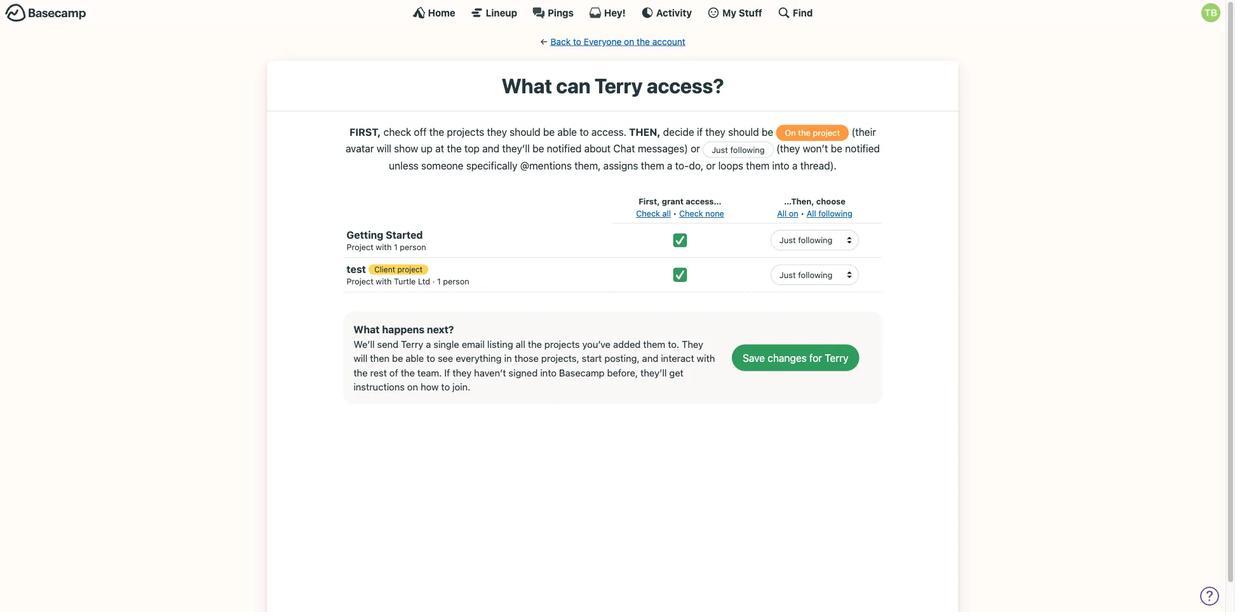 Task type: vqa. For each thing, say whether or not it's contained in the screenshot.
notified to the left
yes



Task type: describe. For each thing, give the bounding box(es) containing it.
switch accounts image
[[5, 3, 86, 23]]

access.
[[592, 126, 627, 138]]

the right off
[[429, 126, 444, 138]]

0 vertical spatial able
[[558, 126, 577, 138]]

2 horizontal spatial they
[[706, 126, 726, 138]]

they
[[682, 339, 704, 350]]

then
[[370, 353, 390, 364]]

ltd
[[418, 277, 430, 286]]

with for getting
[[376, 242, 392, 252]]

get
[[669, 367, 684, 379]]

first, grant access… check all • check none
[[636, 197, 724, 218]]

before,
[[607, 367, 638, 379]]

all on button
[[777, 208, 799, 220]]

added
[[613, 339, 641, 350]]

client project project with turtle ltd                             · 1 person
[[347, 265, 469, 286]]

at
[[435, 143, 444, 155]]

in
[[504, 353, 512, 364]]

show
[[394, 143, 418, 155]]

notified inside (their avatar will show up at the top and they'll be notified about chat messages)           or
[[547, 143, 582, 155]]

won't
[[803, 143, 828, 155]]

those
[[514, 353, 539, 364]]

none
[[706, 209, 724, 218]]

0 vertical spatial terry
[[595, 74, 643, 98]]

first, check off the projects they should be able to access. then, decide if they should be
[[350, 126, 776, 138]]

(their avatar will show up at the top and they'll be notified about chat messages)           or
[[346, 126, 876, 155]]

terry inside the what happens next? we'll send terry a single email listing all the projects you've added them to.                    they will then be able to see everything in those projects, start posting, and interact with the rest of the team.                   if they haven't signed into basecamp before, they'll get instructions on how to join.
[[401, 339, 424, 350]]

unless
[[389, 159, 419, 172]]

and inside (their avatar will show up at the top and they'll be notified about chat messages)           or
[[482, 143, 500, 155]]

to-
[[675, 159, 689, 172]]

they inside the what happens next? we'll send terry a single email listing all the projects you've added them to.                    they will then be able to see everything in those projects, start posting, and interact with the rest of the team.                   if they haven't signed into basecamp before, they'll get instructions on how to join.
[[453, 367, 472, 379]]

2 all from the left
[[807, 209, 816, 218]]

and inside the what happens next? we'll send terry a single email listing all the projects you've added them to.                    they will then be able to see everything in those projects, start posting, and interact with the rest of the team.                   if they haven't signed into basecamp before, they'll get instructions on how to join.
[[642, 353, 659, 364]]

what can terry access?
[[502, 74, 724, 98]]

choose
[[817, 197, 846, 206]]

project inside the client project project with turtle ltd                             · 1 person
[[397, 265, 423, 274]]

on inside …then, choose all on • all following
[[789, 209, 799, 218]]

1 inside getting started project                             with 1 person
[[394, 242, 398, 252]]

on inside the what happens next? we'll send terry a single email listing all the projects you've added them to.                    they will then be able to see everything in those projects, start posting, and interact with the rest of the team.                   if they haven't signed into basecamp before, they'll get instructions on how to join.
[[407, 382, 418, 393]]

activity link
[[641, 6, 692, 19]]

0 horizontal spatial following
[[731, 145, 765, 154]]

be inside (they won't be notified unless someone specifically @mentions them, assigns them a to-do, or loops them into a thread).
[[831, 143, 843, 155]]

my
[[723, 7, 737, 18]]

hey!
[[604, 7, 626, 18]]

1 should from the left
[[510, 126, 541, 138]]

what for what happens next? we'll send terry a single email listing all the projects you've added them to.                    they will then be able to see everything in those projects, start posting, and interact with the rest of the team.                   if they haven't signed into basecamp before, they'll get instructions on how to join.
[[354, 324, 380, 336]]

0 horizontal spatial projects
[[447, 126, 484, 138]]

the left account
[[637, 36, 650, 47]]

…then, choose all on • all following
[[777, 197, 853, 218]]

notified inside (they won't be notified unless someone specifically @mentions them, assigns them a to-do, or loops them into a thread).
[[845, 143, 880, 155]]

to right back
[[573, 36, 582, 47]]

rest
[[370, 367, 387, 379]]

to up 'team.'
[[427, 353, 435, 364]]

client
[[374, 265, 395, 274]]

projects inside the what happens next? we'll send terry a single email listing all the projects you've added them to.                    they will then be able to see everything in those projects, start posting, and interact with the rest of the team.                   if they haven't signed into basecamp before, they'll get instructions on how to join.
[[545, 339, 580, 350]]

← back to everyone on the account
[[540, 36, 686, 47]]

getting started project                             with 1 person
[[347, 229, 426, 252]]

someone
[[421, 159, 464, 172]]

all following button
[[807, 208, 853, 220]]

you've
[[582, 339, 611, 350]]

to.
[[668, 339, 679, 350]]

chat
[[614, 143, 635, 155]]

first,
[[350, 126, 381, 138]]

(they
[[777, 143, 800, 155]]

pings
[[548, 7, 574, 18]]

lineup link
[[471, 6, 517, 19]]

everything
[[456, 353, 502, 364]]

single
[[434, 339, 459, 350]]

grant
[[662, 197, 684, 206]]

the left rest
[[354, 367, 368, 379]]

just following
[[712, 145, 765, 154]]

if
[[697, 126, 703, 138]]

find
[[793, 7, 813, 18]]

home link
[[413, 6, 456, 19]]

everyone
[[584, 36, 622, 47]]

start
[[582, 353, 602, 364]]

instructions
[[354, 382, 405, 393]]

the right on
[[798, 128, 811, 138]]

my stuff button
[[707, 6, 763, 19]]

with for client
[[376, 277, 392, 286]]

send
[[377, 339, 399, 350]]

to down if
[[441, 382, 450, 393]]

…then,
[[784, 197, 814, 206]]

can
[[556, 74, 591, 98]]

(their
[[852, 126, 876, 138]]

will inside the what happens next? we'll send terry a single email listing all the projects you've added them to.                    they will then be able to see everything in those projects, start posting, and interact with the rest of the team.                   if they haven't signed into basecamp before, they'll get instructions on how to join.
[[354, 353, 368, 364]]

email
[[462, 339, 485, 350]]

turtle
[[394, 277, 416, 286]]

posting,
[[605, 353, 640, 364]]

they'll inside (their avatar will show up at the top and they'll be notified about chat messages)           or
[[502, 143, 530, 155]]

tim burton image
[[1202, 3, 1221, 22]]

if
[[444, 367, 450, 379]]

listing
[[487, 339, 513, 350]]

up
[[421, 143, 433, 155]]

of
[[390, 367, 398, 379]]

or inside (they won't be notified unless someone specifically @mentions them, assigns them a to-do, or loops them into a thread).
[[706, 159, 716, 172]]

2 check from the left
[[679, 209, 703, 218]]

1 all from the left
[[777, 209, 787, 218]]

join.
[[453, 382, 471, 393]]

what for what can terry access?
[[502, 74, 552, 98]]



Task type: locate. For each thing, give the bounding box(es) containing it.
notified
[[547, 143, 582, 155], [845, 143, 880, 155]]

1 horizontal spatial they
[[487, 126, 507, 138]]

terry down back to everyone on the account link
[[595, 74, 643, 98]]

able
[[558, 126, 577, 138], [406, 353, 424, 364]]

0 horizontal spatial all
[[516, 339, 525, 350]]

1 vertical spatial into
[[540, 367, 557, 379]]

on the project
[[785, 128, 840, 138]]

home
[[428, 7, 456, 18]]

should up just following
[[728, 126, 759, 138]]

0 horizontal spatial 1
[[394, 242, 398, 252]]

projects,
[[541, 353, 579, 364]]

1 horizontal spatial 1
[[437, 277, 441, 286]]

1 vertical spatial project
[[397, 265, 423, 274]]

0 vertical spatial all
[[663, 209, 671, 218]]

interact
[[661, 353, 694, 364]]

or
[[691, 143, 700, 155], [706, 159, 716, 172]]

main element
[[0, 0, 1226, 25]]

a left to-
[[667, 159, 673, 172]]

0 vertical spatial projects
[[447, 126, 484, 138]]

all
[[777, 209, 787, 218], [807, 209, 816, 218]]

1 • from the left
[[673, 209, 677, 218]]

be
[[543, 126, 555, 138], [762, 126, 774, 138], [533, 143, 544, 155], [831, 143, 843, 155], [392, 353, 403, 364]]

all inside the what happens next? we'll send terry a single email listing all the projects you've added them to.                    they will then be able to see everything in those projects, start posting, and interact with the rest of the team.                   if they haven't signed into basecamp before, they'll get instructions on how to join.
[[516, 339, 525, 350]]

0 horizontal spatial should
[[510, 126, 541, 138]]

they'll inside the what happens next? we'll send terry a single email listing all the projects you've added them to.                    they will then be able to see everything in those projects, start posting, and interact with the rest of the team.                   if they haven't signed into basecamp before, they'll get instructions on how to join.
[[641, 367, 667, 379]]

the
[[637, 36, 650, 47], [429, 126, 444, 138], [798, 128, 811, 138], [447, 143, 462, 155], [528, 339, 542, 350], [354, 367, 368, 379], [401, 367, 415, 379]]

person inside the client project project with turtle ltd                             · 1 person
[[443, 277, 469, 286]]

a left 'single'
[[426, 339, 431, 350]]

with down the 'they'
[[697, 353, 715, 364]]

0 horizontal spatial project
[[397, 265, 423, 274]]

a down (they
[[792, 159, 798, 172]]

team.
[[417, 367, 442, 379]]

account
[[653, 36, 686, 47]]

1 vertical spatial person
[[443, 277, 469, 286]]

first,
[[639, 197, 660, 206]]

them
[[641, 159, 665, 172], [746, 159, 770, 172], [643, 339, 666, 350]]

0 horizontal spatial person
[[400, 242, 426, 252]]

2 • from the left
[[801, 209, 805, 218]]

be inside (their avatar will show up at the top and they'll be notified about chat messages)           or
[[533, 143, 544, 155]]

1 vertical spatial terry
[[401, 339, 424, 350]]

1 vertical spatial with
[[376, 277, 392, 286]]

1 horizontal spatial a
[[667, 159, 673, 172]]

into down projects,
[[540, 367, 557, 379]]

just
[[712, 145, 728, 154]]

should up @mentions
[[510, 126, 541, 138]]

1 check from the left
[[636, 209, 660, 218]]

0 horizontal spatial what
[[354, 324, 380, 336]]

1 down started
[[394, 242, 398, 252]]

2 should from the left
[[728, 126, 759, 138]]

they'll up specifically
[[502, 143, 530, 155]]

0 vertical spatial or
[[691, 143, 700, 155]]

0 vertical spatial following
[[731, 145, 765, 154]]

1 horizontal spatial project
[[813, 128, 840, 138]]

1 vertical spatial project
[[347, 277, 374, 286]]

1 vertical spatial all
[[516, 339, 525, 350]]

basecamp
[[559, 367, 605, 379]]

0 horizontal spatial or
[[691, 143, 700, 155]]

top
[[465, 143, 480, 155]]

1 inside the client project project with turtle ltd                             · 1 person
[[437, 277, 441, 286]]

into down (they
[[772, 159, 790, 172]]

activity
[[656, 7, 692, 18]]

should
[[510, 126, 541, 138], [728, 126, 759, 138]]

0 horizontal spatial a
[[426, 339, 431, 350]]

project inside the client project project with turtle ltd                             · 1 person
[[347, 277, 374, 286]]

check
[[636, 209, 660, 218], [679, 209, 703, 218]]

0 horizontal spatial they
[[453, 367, 472, 379]]

with down client
[[376, 277, 392, 286]]

0 vertical spatial they'll
[[502, 143, 530, 155]]

stuff
[[739, 7, 763, 18]]

None submit
[[732, 345, 860, 372]]

project inside getting started project                             with 1 person
[[347, 242, 374, 252]]

or right do,
[[706, 159, 716, 172]]

what left can on the top left of the page
[[502, 74, 552, 98]]

1 right "·"
[[437, 277, 441, 286]]

1 horizontal spatial what
[[502, 74, 552, 98]]

projects up top
[[447, 126, 484, 138]]

0 horizontal spatial check
[[636, 209, 660, 218]]

the right of at the left bottom of the page
[[401, 367, 415, 379]]

on right everyone
[[624, 36, 634, 47]]

1 vertical spatial on
[[789, 209, 799, 218]]

0 horizontal spatial all
[[777, 209, 787, 218]]

1 horizontal spatial notified
[[845, 143, 880, 155]]

0 horizontal spatial notified
[[547, 143, 582, 155]]

notified down (their
[[845, 143, 880, 155]]

lineup
[[486, 7, 517, 18]]

them down "messages)"
[[641, 159, 665, 172]]

to
[[573, 36, 582, 47], [580, 126, 589, 138], [427, 353, 435, 364], [441, 382, 450, 393]]

what up we'll
[[354, 324, 380, 336]]

all up those
[[516, 339, 525, 350]]

project
[[813, 128, 840, 138], [397, 265, 423, 274]]

·
[[433, 277, 435, 286]]

what happens next? we'll send terry a single email listing all the projects you've added them to.                    they will then be able to see everything in those projects, start posting, and interact with the rest of the team.                   if they haven't signed into basecamp before, they'll get instructions on how to join.
[[354, 324, 715, 393]]

what inside the what happens next? we'll send terry a single email listing all the projects you've added them to.                    they will then be able to see everything in those projects, start posting, and interact with the rest of the team.                   if they haven't signed into basecamp before, they'll get instructions on how to join.
[[354, 324, 380, 336]]

0 vertical spatial person
[[400, 242, 426, 252]]

they up specifically
[[487, 126, 507, 138]]

back to everyone on the account link
[[551, 36, 686, 47]]

avatar
[[346, 143, 374, 155]]

able inside the what happens next? we'll send terry a single email listing all the projects you've added them to.                    they will then be able to see everything in those projects, start posting, and interact with the rest of the team.                   if they haven't signed into basecamp before, they'll get instructions on how to join.
[[406, 353, 424, 364]]

1 horizontal spatial should
[[728, 126, 759, 138]]

1 horizontal spatial and
[[642, 353, 659, 364]]

into
[[772, 159, 790, 172], [540, 367, 557, 379]]

2 horizontal spatial a
[[792, 159, 798, 172]]

project
[[347, 242, 374, 252], [347, 277, 374, 286]]

with inside the client project project with turtle ltd                             · 1 person
[[376, 277, 392, 286]]

2 vertical spatial with
[[697, 353, 715, 364]]

and up specifically
[[482, 143, 500, 155]]

project up "won't"
[[813, 128, 840, 138]]

then,
[[629, 126, 661, 138]]

all inside "first, grant access… check all • check none"
[[663, 209, 671, 218]]

will inside (their avatar will show up at the top and they'll be notified about chat messages)           or
[[377, 143, 391, 155]]

on
[[785, 128, 796, 138]]

test
[[347, 264, 366, 276]]

notified down first, check off the projects they should be able to access. then, decide if they should be
[[547, 143, 582, 155]]

haven't
[[474, 367, 506, 379]]

0 horizontal spatial will
[[354, 353, 368, 364]]

we'll
[[354, 339, 375, 350]]

back
[[551, 36, 571, 47]]

0 horizontal spatial and
[[482, 143, 500, 155]]

project down test
[[347, 277, 374, 286]]

terry down the happens
[[401, 339, 424, 350]]

do,
[[689, 159, 704, 172]]

the right "at"
[[447, 143, 462, 155]]

1 vertical spatial following
[[819, 209, 853, 218]]

with inside the what happens next? we'll send terry a single email listing all the projects you've added them to.                    they will then be able to see everything in those projects, start posting, and interact with the rest of the team.                   if they haven't signed into basecamp before, they'll get instructions on how to join.
[[697, 353, 715, 364]]

0 vertical spatial what
[[502, 74, 552, 98]]

0 vertical spatial 1
[[394, 242, 398, 252]]

a inside the what happens next? we'll send terry a single email listing all the projects you've added them to.                    they will then be able to see everything in those projects, start posting, and interact with the rest of the team.                   if they haven't signed into basecamp before, they'll get instructions on how to join.
[[426, 339, 431, 350]]

specifically
[[466, 159, 518, 172]]

they right 'if'
[[706, 126, 726, 138]]

check all button
[[636, 208, 671, 220]]

1 horizontal spatial they'll
[[641, 367, 667, 379]]

1 horizontal spatial •
[[801, 209, 805, 218]]

getting
[[347, 229, 383, 241]]

and left interact
[[642, 353, 659, 364]]

• inside …then, choose all on • all following
[[801, 209, 805, 218]]

the up those
[[528, 339, 542, 350]]

will down "check"
[[377, 143, 391, 155]]

1 vertical spatial 1
[[437, 277, 441, 286]]

signed
[[509, 367, 538, 379]]

terry
[[595, 74, 643, 98], [401, 339, 424, 350]]

thread).
[[801, 159, 837, 172]]

decide
[[663, 126, 694, 138]]

person inside getting started project                             with 1 person
[[400, 242, 426, 252]]

1 vertical spatial they'll
[[641, 367, 667, 379]]

1 horizontal spatial able
[[558, 126, 577, 138]]

1 horizontal spatial terry
[[595, 74, 643, 98]]

1 horizontal spatial projects
[[545, 339, 580, 350]]

into inside the what happens next? we'll send terry a single email listing all the projects you've added them to.                    they will then be able to see everything in those projects, start posting, and interact with the rest of the team.                   if they haven't signed into basecamp before, they'll get instructions on how to join.
[[540, 367, 557, 379]]

2 horizontal spatial on
[[789, 209, 799, 218]]

check none button
[[679, 208, 724, 220]]

1 project from the top
[[347, 242, 374, 252]]

1 horizontal spatial on
[[624, 36, 634, 47]]

2 project from the top
[[347, 277, 374, 286]]

see
[[438, 353, 453, 364]]

find button
[[778, 6, 813, 19]]

next?
[[427, 324, 454, 336]]

1 vertical spatial able
[[406, 353, 424, 364]]

them,
[[575, 159, 601, 172]]

0 horizontal spatial they'll
[[502, 143, 530, 155]]

the inside (their avatar will show up at the top and they'll be notified about chat messages)           or
[[447, 143, 462, 155]]

happens
[[382, 324, 425, 336]]

projects up projects,
[[545, 339, 580, 350]]

project for getting
[[347, 242, 374, 252]]

projects
[[447, 126, 484, 138], [545, 339, 580, 350]]

will down we'll
[[354, 353, 368, 364]]

following down choose
[[819, 209, 853, 218]]

←
[[540, 36, 548, 47]]

pings button
[[533, 6, 574, 19]]

following up loops
[[731, 145, 765, 154]]

0 vertical spatial project
[[347, 242, 374, 252]]

0 horizontal spatial terry
[[401, 339, 424, 350]]

2 vertical spatial on
[[407, 382, 418, 393]]

1 vertical spatial will
[[354, 353, 368, 364]]

• inside "first, grant access… check all • check none"
[[673, 209, 677, 218]]

1 vertical spatial and
[[642, 353, 659, 364]]

loops
[[719, 159, 744, 172]]

1 vertical spatial or
[[706, 159, 716, 172]]

project down getting on the top of page
[[347, 242, 374, 252]]

0 horizontal spatial on
[[407, 382, 418, 393]]

project for client
[[347, 277, 374, 286]]

with down getting on the top of page
[[376, 242, 392, 252]]

1 horizontal spatial all
[[663, 209, 671, 218]]

1 horizontal spatial person
[[443, 277, 469, 286]]

1 horizontal spatial or
[[706, 159, 716, 172]]

with inside getting started project                             with 1 person
[[376, 242, 392, 252]]

into inside (they won't be notified unless someone specifically @mentions them, assigns them a to-do, or loops them into a thread).
[[772, 159, 790, 172]]

1 horizontal spatial will
[[377, 143, 391, 155]]

check down first,
[[636, 209, 660, 218]]

about
[[584, 143, 611, 155]]

they'll left get
[[641, 367, 667, 379]]

person down started
[[400, 242, 426, 252]]

1 horizontal spatial all
[[807, 209, 816, 218]]

• down "…then,"
[[801, 209, 805, 218]]

@mentions
[[520, 159, 572, 172]]

on down "…then,"
[[789, 209, 799, 218]]

what
[[502, 74, 552, 98], [354, 324, 380, 336]]

1 notified from the left
[[547, 143, 582, 155]]

0 vertical spatial and
[[482, 143, 500, 155]]

my stuff
[[723, 7, 763, 18]]

1 vertical spatial what
[[354, 324, 380, 336]]

0 horizontal spatial into
[[540, 367, 557, 379]]

0 vertical spatial will
[[377, 143, 391, 155]]

they up join.
[[453, 367, 472, 379]]

to up about
[[580, 126, 589, 138]]

them left to.
[[643, 339, 666, 350]]

them inside the what happens next? we'll send terry a single email listing all the projects you've added them to.                    they will then be able to see everything in those projects, start posting, and interact with the rest of the team.                   if they haven't signed into basecamp before, they'll get instructions on how to join.
[[643, 339, 666, 350]]

1 vertical spatial projects
[[545, 339, 580, 350]]

1 horizontal spatial check
[[679, 209, 703, 218]]

access…
[[686, 197, 722, 206]]

0 horizontal spatial able
[[406, 353, 424, 364]]

check down access…
[[679, 209, 703, 218]]

access?
[[647, 74, 724, 98]]

following
[[731, 145, 765, 154], [819, 209, 853, 218]]

• down grant
[[673, 209, 677, 218]]

1 horizontal spatial following
[[819, 209, 853, 218]]

project up turtle
[[397, 265, 423, 274]]

able up 'team.'
[[406, 353, 424, 364]]

and
[[482, 143, 500, 155], [642, 353, 659, 364]]

1 horizontal spatial into
[[772, 159, 790, 172]]

following inside …then, choose all on • all following
[[819, 209, 853, 218]]

them down just following
[[746, 159, 770, 172]]

0 vertical spatial with
[[376, 242, 392, 252]]

0 horizontal spatial •
[[673, 209, 677, 218]]

person right "·"
[[443, 277, 469, 286]]

all down grant
[[663, 209, 671, 218]]

0 vertical spatial into
[[772, 159, 790, 172]]

(they won't be notified unless someone specifically @mentions them, assigns them a to-do, or loops them into a thread).
[[389, 143, 880, 172]]

on left how
[[407, 382, 418, 393]]

assigns
[[604, 159, 638, 172]]

or inside (their avatar will show up at the top and they'll be notified about chat messages)           or
[[691, 143, 700, 155]]

or up do,
[[691, 143, 700, 155]]

able up them, on the top
[[558, 126, 577, 138]]

check
[[384, 126, 411, 138]]

0 vertical spatial project
[[813, 128, 840, 138]]

0 vertical spatial on
[[624, 36, 634, 47]]

be inside the what happens next? we'll send terry a single email listing all the projects you've added them to.                    they will then be able to see everything in those projects, start posting, and interact with the rest of the team.                   if they haven't signed into basecamp before, they'll get instructions on how to join.
[[392, 353, 403, 364]]

hey! button
[[589, 6, 626, 19]]

2 notified from the left
[[845, 143, 880, 155]]



